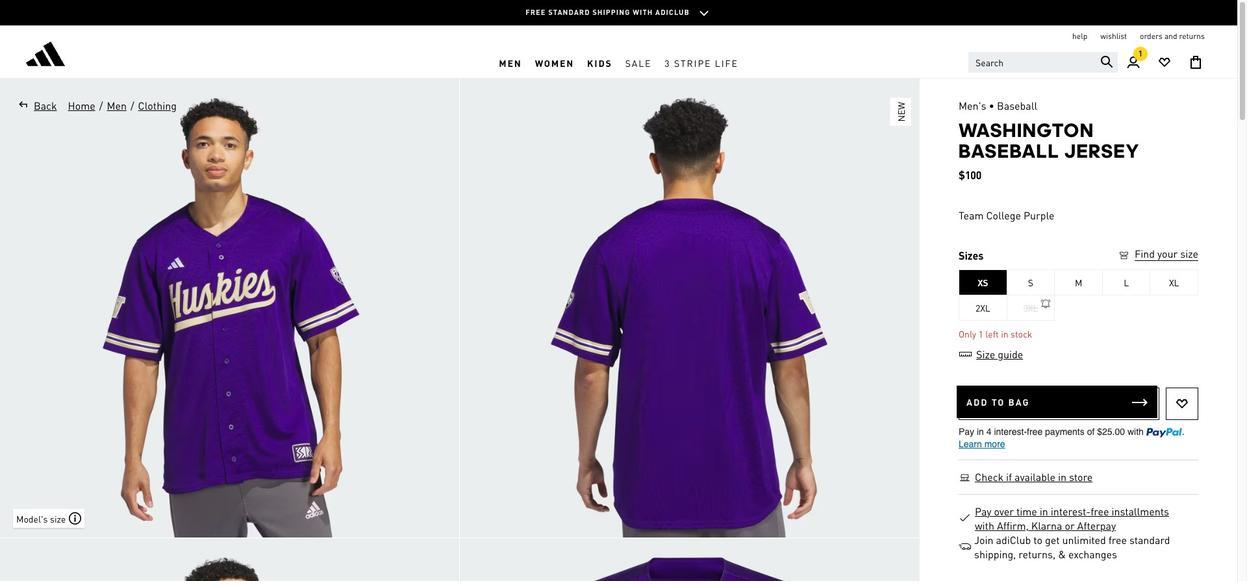 Task type: vqa. For each thing, say whether or not it's contained in the screenshot.
bottommost $190 link
no



Task type: locate. For each thing, give the bounding box(es) containing it.
find
[[1135, 247, 1155, 260]]

find your size button
[[1118, 247, 1198, 263]]

$100
[[959, 168, 982, 182]]

orders
[[1140, 31, 1163, 41]]

team
[[959, 208, 984, 222]]

time
[[1016, 505, 1037, 518]]

xl
[[1169, 277, 1179, 288]]

size right model's
[[50, 513, 66, 524]]

free down "afterpay"
[[1108, 533, 1127, 547]]

kids link
[[581, 47, 619, 78]]

1
[[1138, 49, 1143, 58], [978, 328, 983, 340]]

baseball right •
[[997, 99, 1037, 112]]

free inside join adiclub to get unlimited free standard shipping, returns, & exchanges
[[1108, 533, 1127, 547]]

in inside pay over time in interest-free installments with affirm, klarna or afterpay
[[1040, 505, 1048, 518]]

&
[[1058, 548, 1066, 561]]

model's size button
[[13, 509, 85, 528]]

men
[[107, 99, 127, 112]]

1 link
[[1118, 47, 1149, 78]]

1 horizontal spatial size
[[1180, 247, 1198, 260]]

2xl
[[976, 302, 990, 314]]

in inside button
[[1058, 470, 1066, 484]]

free inside pay over time in interest-free installments with affirm, klarna or afterpay
[[1091, 505, 1109, 518]]

home
[[68, 99, 95, 112]]

s button
[[1007, 270, 1055, 296]]

help link
[[1072, 31, 1087, 42]]

join adiclub to get unlimited free standard shipping, returns, & exchanges
[[974, 533, 1170, 561]]

size guide link
[[959, 347, 1024, 361]]

size guide
[[976, 347, 1023, 361]]

only
[[959, 328, 976, 340]]

jersey
[[1064, 140, 1140, 162]]

1 left left
[[978, 328, 983, 340]]

1 vertical spatial size
[[50, 513, 66, 524]]

in up "klarna"
[[1040, 505, 1048, 518]]

•
[[989, 99, 994, 112]]

available
[[1015, 470, 1055, 484]]

xl button
[[1151, 270, 1198, 296]]

free up "afterpay"
[[1091, 505, 1109, 518]]

women link
[[528, 47, 581, 78]]

2 / from the left
[[131, 99, 134, 112]]

1 inside 1 link
[[1138, 49, 1143, 58]]

/ right men in the top left of the page
[[131, 99, 134, 112]]

size
[[1180, 247, 1198, 260], [50, 513, 66, 524]]

baseball up the $100
[[959, 140, 1060, 162]]

or
[[1065, 519, 1075, 533]]

3 stripe life
[[665, 57, 738, 69]]

1 horizontal spatial /
[[131, 99, 134, 112]]

with
[[975, 519, 994, 533]]

1 vertical spatial baseball
[[959, 140, 1060, 162]]

0 horizontal spatial size
[[50, 513, 66, 524]]

/
[[99, 99, 103, 112], [131, 99, 134, 112]]

1 down orders
[[1138, 49, 1143, 58]]

0 vertical spatial free
[[1091, 505, 1109, 518]]

0 horizontal spatial in
[[1001, 328, 1008, 340]]

check
[[975, 470, 1004, 484]]

1 vertical spatial free
[[1108, 533, 1127, 547]]

store
[[1069, 470, 1093, 484]]

0 vertical spatial 1
[[1138, 49, 1143, 58]]

3
[[665, 57, 671, 69]]

1 horizontal spatial 1
[[1138, 49, 1143, 58]]

kids
[[587, 57, 612, 69]]

add
[[966, 396, 988, 408]]

pay over time in interest-free installments with affirm, klarna or afterpay
[[975, 505, 1169, 533]]

wishlist link
[[1100, 31, 1127, 42]]

adiclub
[[655, 8, 690, 17]]

in
[[1001, 328, 1008, 340], [1058, 470, 1066, 484], [1040, 505, 1048, 518]]

/ left men in the top left of the page
[[99, 99, 103, 112]]

model's size
[[16, 513, 66, 524]]

your
[[1157, 247, 1178, 260]]

stripe
[[674, 57, 711, 69]]

0 horizontal spatial /
[[99, 99, 103, 112]]

college
[[986, 208, 1021, 222]]

pay over time in interest-free installments with affirm, klarna or afterpay link
[[974, 505, 1190, 533]]

main navigation element
[[296, 47, 941, 78]]

free
[[526, 8, 546, 17]]

team college purple
[[959, 208, 1055, 222]]

shipping
[[592, 8, 630, 17]]

0 vertical spatial baseball
[[997, 99, 1037, 112]]

in right left
[[1001, 328, 1008, 340]]

0 horizontal spatial 1
[[978, 328, 983, 340]]

find your size image
[[1118, 249, 1130, 262]]

1 horizontal spatial in
[[1040, 505, 1048, 518]]

purple washington baseball jersey image
[[0, 79, 459, 538], [460, 79, 919, 538], [0, 538, 459, 581], [460, 538, 919, 581]]

in for available
[[1058, 470, 1066, 484]]

s
[[1028, 277, 1033, 288]]

to
[[1034, 533, 1042, 547]]

sale
[[625, 57, 652, 69]]

to
[[992, 396, 1005, 408]]

clothing
[[138, 99, 177, 112]]

new
[[895, 102, 907, 122]]

standard
[[548, 8, 590, 17]]

model's
[[16, 513, 48, 524]]

2xl button
[[959, 295, 1007, 321]]

in left store
[[1058, 470, 1066, 484]]

1 vertical spatial in
[[1058, 470, 1066, 484]]

0 vertical spatial size
[[1180, 247, 1198, 260]]

add to bag
[[966, 396, 1030, 408]]

klarna
[[1031, 519, 1062, 533]]

returns
[[1179, 31, 1205, 41]]

1 / from the left
[[99, 99, 103, 112]]

2 vertical spatial in
[[1040, 505, 1048, 518]]

size right your
[[1180, 247, 1198, 260]]

exchanges
[[1068, 548, 1117, 561]]

2 horizontal spatial in
[[1058, 470, 1066, 484]]

left
[[986, 328, 999, 340]]

0 vertical spatial in
[[1001, 328, 1008, 340]]

adiclub
[[996, 533, 1031, 547]]

baseball
[[997, 99, 1037, 112], [959, 140, 1060, 162]]

with
[[633, 8, 653, 17]]



Task type: describe. For each thing, give the bounding box(es) containing it.
bag
[[1008, 396, 1030, 408]]

add to bag button
[[957, 386, 1157, 418]]

home link
[[67, 98, 96, 114]]

only 1 left in stock
[[959, 328, 1032, 340]]

home / men / clothing
[[68, 99, 177, 112]]

free for unlimited
[[1108, 533, 1127, 547]]

women
[[535, 57, 574, 69]]

sale link
[[619, 47, 658, 78]]

unlimited
[[1062, 533, 1106, 547]]

wishlist
[[1100, 31, 1127, 41]]

men's • baseball washington baseball jersey $100
[[959, 99, 1140, 182]]

back link
[[13, 98, 58, 114]]

back
[[34, 99, 57, 112]]

size inside find your size 'button'
[[1180, 247, 1198, 260]]

Search field
[[968, 52, 1118, 73]]

shipping,
[[974, 548, 1016, 561]]

find your size
[[1135, 247, 1198, 260]]

xs button
[[959, 270, 1007, 296]]

3xl button
[[1007, 295, 1055, 321]]

standard
[[1129, 533, 1170, 547]]

free standard shipping with adiclub
[[526, 8, 690, 17]]

xs
[[978, 277, 988, 288]]

get
[[1045, 533, 1060, 547]]

and
[[1165, 31, 1177, 41]]

orders and returns
[[1140, 31, 1205, 41]]

guide
[[998, 347, 1023, 361]]

men link
[[106, 98, 127, 114]]

size
[[976, 347, 995, 361]]

stock
[[1011, 328, 1032, 340]]

affirm,
[[997, 519, 1029, 533]]

washington
[[959, 119, 1094, 142]]

3 stripe life link
[[658, 47, 745, 78]]

men
[[499, 57, 522, 69]]

3xl
[[1023, 302, 1038, 314]]

if
[[1006, 470, 1012, 484]]

check if available in store button
[[974, 470, 1093, 485]]

m button
[[1055, 270, 1103, 296]]

life
[[715, 57, 738, 69]]

interest-
[[1051, 505, 1091, 518]]

l button
[[1103, 270, 1151, 296]]

l
[[1124, 277, 1129, 288]]

pay
[[975, 505, 991, 518]]

in for time
[[1040, 505, 1048, 518]]

free for interest-
[[1091, 505, 1109, 518]]

1 vertical spatial 1
[[978, 328, 983, 340]]

m
[[1075, 277, 1082, 288]]

help
[[1072, 31, 1087, 41]]

clothing link
[[137, 98, 177, 114]]

orders and returns link
[[1140, 31, 1205, 42]]

check if available in store
[[975, 470, 1093, 484]]

men's
[[959, 99, 986, 112]]

over
[[994, 505, 1014, 518]]

installments
[[1112, 505, 1169, 518]]

returns,
[[1019, 548, 1056, 561]]

men link
[[493, 47, 528, 78]]

afterpay
[[1077, 519, 1116, 533]]

sizes
[[959, 249, 984, 262]]

purple
[[1024, 208, 1055, 222]]

in for left
[[1001, 328, 1008, 340]]

size inside model's size button
[[50, 513, 66, 524]]

join
[[974, 533, 993, 547]]



